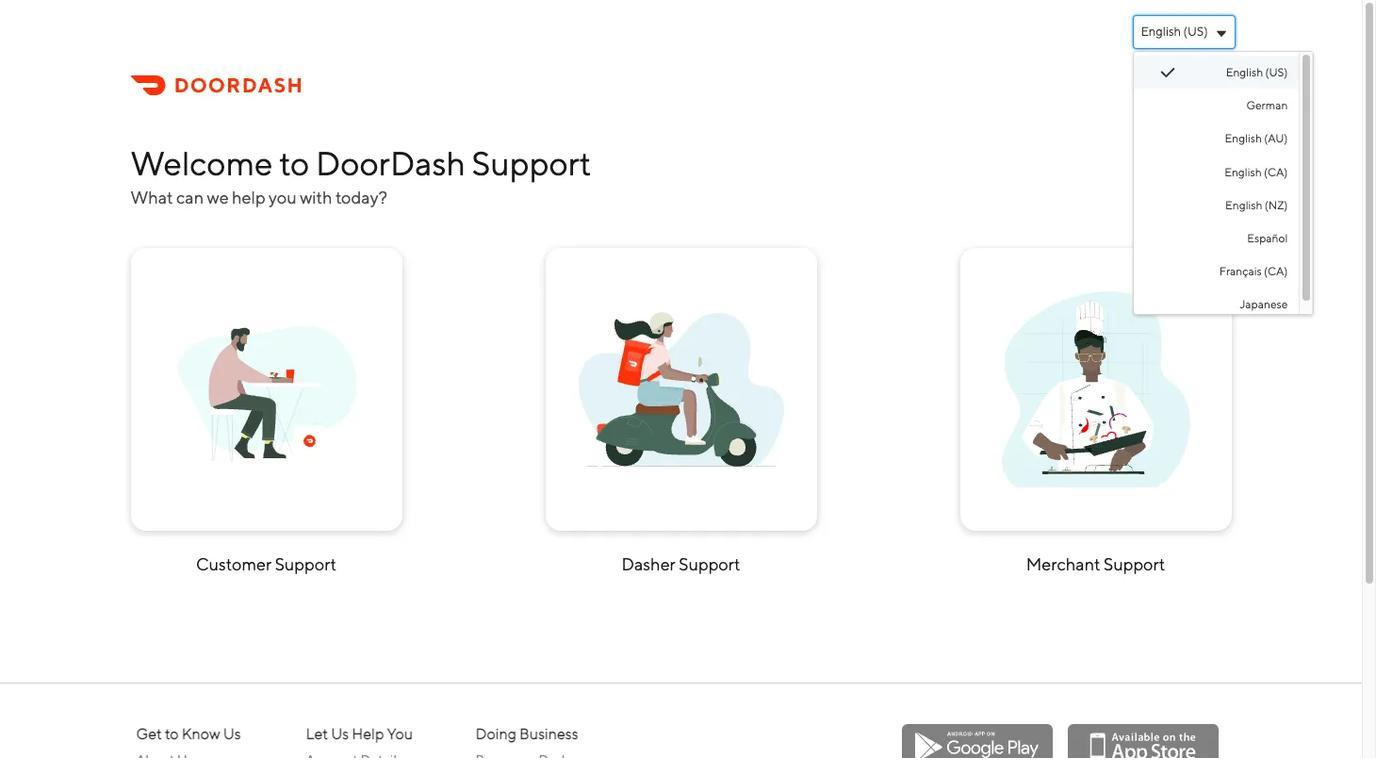 Task type: vqa. For each thing, say whether or not it's contained in the screenshot.
Español
yes



Task type: locate. For each thing, give the bounding box(es) containing it.
to up you
[[279, 143, 310, 183]]

english (us) inside option
[[1227, 65, 1289, 79]]

to for get
[[165, 725, 179, 743]]

(us) inside button
[[1184, 25, 1209, 39]]

support
[[472, 143, 592, 183], [275, 555, 337, 574], [679, 555, 741, 574], [1104, 555, 1166, 574]]

0 vertical spatial (us)
[[1184, 25, 1209, 39]]

english (us) up german
[[1227, 65, 1289, 79]]

0 vertical spatial to
[[279, 143, 310, 183]]

0 horizontal spatial to
[[165, 725, 179, 743]]

0 vertical spatial (ca)
[[1265, 165, 1289, 179]]

1 horizontal spatial english (us)
[[1227, 65, 1289, 79]]

to inside welcome to doordash support what can we help you with today?
[[279, 143, 310, 183]]

customer
[[196, 555, 272, 574]]

2 us from the left
[[331, 725, 349, 743]]

0 horizontal spatial us
[[223, 725, 241, 743]]

1 vertical spatial (us)
[[1266, 65, 1289, 79]]

doordash
[[316, 143, 466, 183]]

0 horizontal spatial english (us)
[[1142, 25, 1209, 39]]

english (us) inside button
[[1142, 25, 1209, 39]]

merchant support link
[[961, 248, 1232, 580]]

you
[[387, 725, 413, 743]]

1 horizontal spatial to
[[279, 143, 310, 183]]

(au)
[[1265, 131, 1289, 146]]

english (us) option
[[1135, 56, 1300, 89]]

us
[[223, 725, 241, 743], [331, 725, 349, 743]]

(us)
[[1184, 25, 1209, 39], [1266, 65, 1289, 79]]

list box containing english (us)
[[1134, 51, 1315, 321]]

(ca) down español
[[1265, 264, 1289, 278]]

english
[[1142, 25, 1182, 39], [1227, 65, 1264, 79], [1226, 131, 1263, 146], [1225, 165, 1263, 179], [1226, 198, 1263, 212]]

1 vertical spatial to
[[165, 725, 179, 743]]

english (us)
[[1142, 25, 1209, 39], [1227, 65, 1289, 79]]

to right get
[[165, 725, 179, 743]]

1 (ca) from the top
[[1265, 165, 1289, 179]]

help
[[352, 725, 384, 743]]

to
[[279, 143, 310, 183], [165, 725, 179, 743]]

dasher support link
[[546, 248, 817, 580]]

1 vertical spatial (ca)
[[1265, 264, 1289, 278]]

english inside option
[[1227, 65, 1264, 79]]

english down english (au)
[[1225, 165, 1263, 179]]

know
[[182, 725, 220, 743]]

2 (ca) from the top
[[1265, 264, 1289, 278]]

help
[[232, 188, 266, 207]]

can
[[176, 188, 204, 207]]

welcome
[[131, 143, 273, 183]]

(us) up german
[[1266, 65, 1289, 79]]

us right know
[[223, 725, 241, 743]]

(us) up english (us) option
[[1184, 25, 1209, 39]]

(ca) down (au)
[[1265, 165, 1289, 179]]

merchant support
[[1027, 555, 1166, 574]]

us right the let
[[331, 725, 349, 743]]

get to know us
[[136, 725, 241, 743]]

let us help you
[[306, 725, 413, 743]]

1 horizontal spatial us
[[331, 725, 349, 743]]

what
[[131, 188, 173, 207]]

0 vertical spatial english (us)
[[1142, 25, 1209, 39]]

welcome to doordash support what can we help you with today?
[[131, 143, 592, 207]]

1 horizontal spatial (us)
[[1266, 65, 1289, 79]]

1 vertical spatial english (us)
[[1227, 65, 1289, 79]]

español
[[1248, 231, 1289, 245]]

doing
[[476, 725, 517, 743]]

list box
[[1134, 51, 1315, 321]]

0 horizontal spatial (us)
[[1184, 25, 1209, 39]]

english up german
[[1227, 65, 1264, 79]]

english (us) up the 'text default' image
[[1142, 25, 1209, 39]]

english left (nz)
[[1226, 198, 1263, 212]]

business
[[520, 725, 579, 743]]

(ca)
[[1265, 165, 1289, 179], [1265, 264, 1289, 278]]

english up the 'text default' image
[[1142, 25, 1182, 39]]

(ca) for english (ca)
[[1265, 165, 1289, 179]]



Task type: describe. For each thing, give the bounding box(es) containing it.
1 us from the left
[[223, 725, 241, 743]]

support for merchant support
[[1104, 555, 1166, 574]]

merchant
[[1027, 555, 1101, 574]]

(us) inside option
[[1266, 65, 1289, 79]]

english inside button
[[1142, 25, 1182, 39]]

to for welcome
[[279, 143, 310, 183]]

we
[[207, 188, 229, 207]]

with
[[300, 188, 332, 207]]

customer support
[[196, 555, 337, 574]]

japanese
[[1241, 297, 1289, 311]]

german
[[1247, 98, 1289, 112]]

Preferred Language, English (US) button
[[1134, 15, 1236, 49]]

dasher
[[622, 555, 676, 574]]

dasher support
[[622, 555, 741, 574]]

français
[[1220, 264, 1263, 278]]

(nz)
[[1265, 198, 1289, 212]]

english (nz)
[[1226, 198, 1289, 212]]

doing business
[[476, 725, 579, 743]]

english left (au)
[[1226, 131, 1263, 146]]

english (ca)
[[1225, 165, 1289, 179]]

support for customer support
[[275, 555, 337, 574]]

let
[[306, 725, 328, 743]]

français (ca)
[[1220, 264, 1289, 278]]

support for dasher support
[[679, 555, 741, 574]]

(ca) for français (ca)
[[1265, 264, 1289, 278]]

english (au)
[[1226, 131, 1289, 146]]

you
[[269, 188, 297, 207]]

customer support link
[[131, 248, 402, 580]]

support inside welcome to doordash support what can we help you with today?
[[472, 143, 592, 183]]

today?
[[336, 188, 388, 207]]

text default image
[[1161, 65, 1176, 80]]

get
[[136, 725, 162, 743]]



